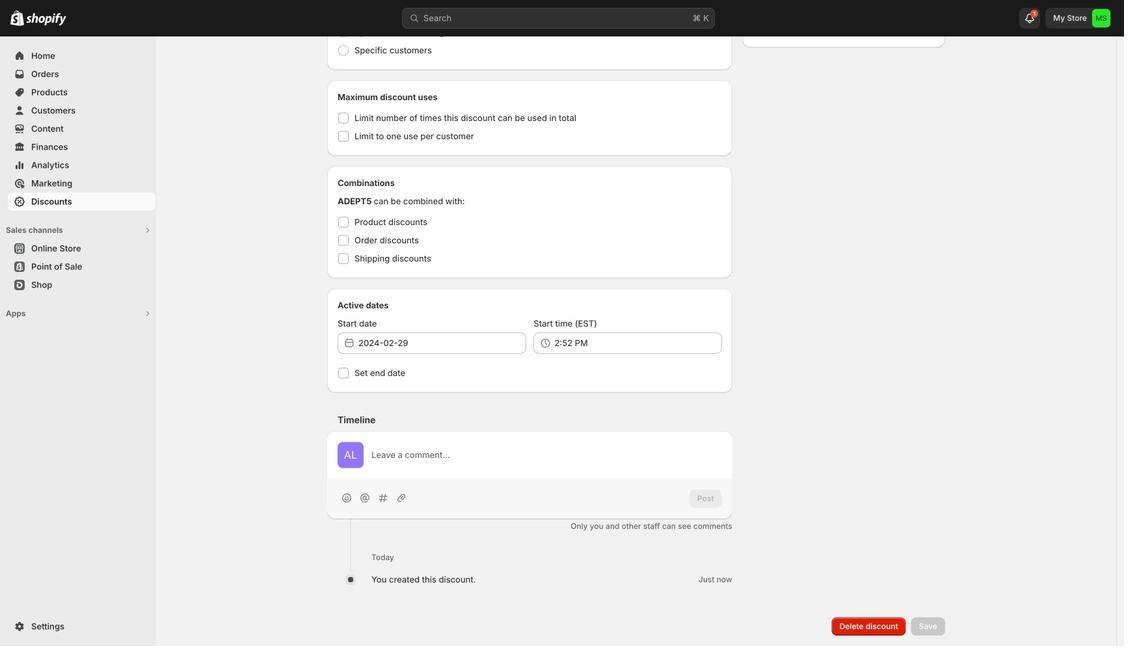Task type: vqa. For each thing, say whether or not it's contained in the screenshot.
the rightmost Grid
no



Task type: describe. For each thing, give the bounding box(es) containing it.
my store image
[[1093, 9, 1111, 27]]

avatar with initials a l image
[[338, 442, 364, 468]]

shopify image
[[26, 13, 66, 26]]

shopify image
[[10, 10, 24, 26]]

YYYY-MM-DD text field
[[359, 333, 526, 354]]



Task type: locate. For each thing, give the bounding box(es) containing it.
Leave a comment... text field
[[372, 449, 722, 462]]

Enter time text field
[[555, 333, 722, 354]]



